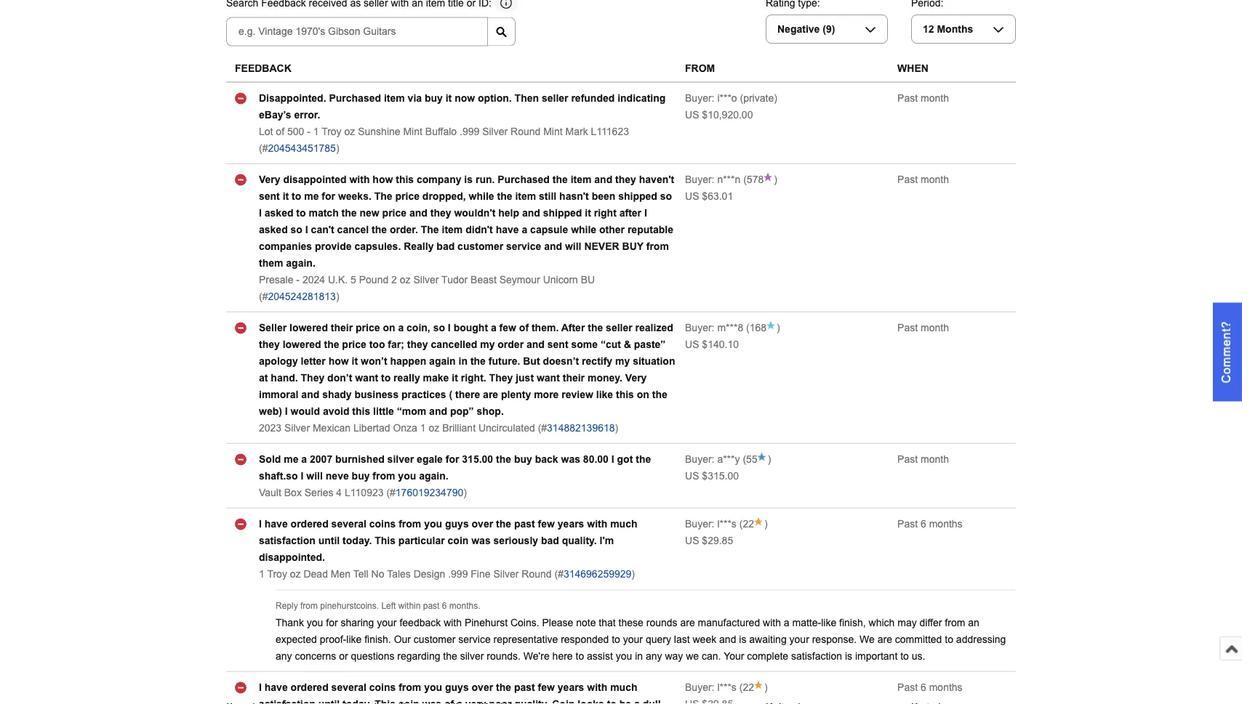 Task type: describe. For each thing, give the bounding box(es) containing it.
have inside very disappointed with how this company is run. purchased the item and they haven't sent it to me for weeks. the price dropped, while the item still hasn't been shipped so i asked to match the new price and they wouldn't help and shipped it right after i asked so i can't cancel the order. the item didn't have a capsule while other reputable companies provide capsules. really bad customer service and will never buy from them again.
[[496, 224, 519, 235]]

item up hasn't
[[571, 174, 592, 185]]

me inside the sold me a 2007 burnished silver egale for 315.00 the buy back was 80.00 i got the shaft.so i will neve buy from you again. vault box series 4 l110923 (# 176019234790 )
[[284, 454, 299, 465]]

1 horizontal spatial your
[[623, 635, 643, 646]]

u.k.
[[328, 274, 348, 286]]

very disappointed with how this company is run. purchased the item and they haven't sent it to me for weeks. the price dropped, while the item still hasn't been shipped so i asked to match the new price and they wouldn't help and shipped it right after i asked so i can't cancel the order. the item didn't have a capsule while other reputable companies provide capsules. really bad customer service and will never buy from them again.
[[259, 174, 675, 269]]

within
[[398, 602, 421, 612]]

rounds.
[[487, 651, 521, 663]]

0 horizontal spatial my
[[480, 339, 495, 350]]

1 inside lot of 500 - 1 troy oz sunshine mint buffalo .999 silver round mint mark l111623 (#
[[313, 126, 319, 137]]

oz inside lot of 500 - 1 troy oz sunshine mint buffalo .999 silver round mint mark l111623 (#
[[344, 126, 355, 137]]

negative (9) button
[[766, 15, 888, 44]]

( for past month element for 168
[[746, 322, 750, 334]]

months for 2nd past 6 months element from the top
[[930, 683, 963, 694]]

cancelled
[[431, 339, 477, 350]]

and up 'order.'
[[410, 207, 428, 219]]

(# inside lot of 500 - 1 troy oz sunshine mint buffalo .999 silver round mint mark l111623 (#
[[259, 143, 268, 154]]

silver inside presale - 2024 u.k. 5 pound 2 oz silver tudor beast seymour unicorn bu (#
[[414, 274, 439, 286]]

bad inside very disappointed with how this company is run. purchased the item and they haven't sent it to me for weeks. the price dropped, while the item still hasn't been shipped so i asked to match the new price and they wouldn't help and shipped it right after i asked so i can't cancel the order. the item didn't have a capsule while other reputable companies provide capsules. really bad customer service and will never buy from them again.
[[437, 241, 455, 252]]

with down months.
[[444, 618, 462, 629]]

us.
[[912, 651, 926, 663]]

for inside very disappointed with how this company is run. purchased the item and they haven't sent it to me for weeks. the price dropped, while the item still hasn't been shipped so i asked to match the new price and they wouldn't help and shipped it right after i asked so i can't cancel the order. the item didn't have a capsule while other reputable companies provide capsules. really bad customer service and will never buy from them again.
[[322, 191, 335, 202]]

314696259929
[[564, 569, 632, 580]]

paste"
[[634, 339, 666, 350]]

) inside buyer: i***o ( private ) us $10,920.00
[[774, 93, 778, 104]]

provide
[[315, 241, 352, 252]]

past month element for 168
[[898, 322, 949, 334]]

( 22 for 6th the feedback left by buyer. element from the top
[[737, 683, 754, 694]]

buy inside "disappointed.  purchased item via buy it now option.  then seller refunded indicating ebay's error."
[[425, 93, 443, 104]]

left
[[382, 602, 396, 612]]

- inside presale - 2024 u.k. 5 pound 2 oz silver tudor beast seymour unicorn bu (#
[[296, 274, 300, 286]]

i have ordered several coins from you guys over the past few years with much satisfaction until today. this coin was of a very poor quality. coin looks to be a dull grey color at best with no shine whatsoever. element
[[259, 683, 661, 705]]

2 vertical spatial 6
[[921, 683, 927, 694]]

0 horizontal spatial your
[[377, 618, 397, 629]]

month for 578
[[921, 174, 949, 185]]

1 any from the left
[[276, 651, 292, 663]]

the right got
[[636, 454, 651, 465]]

with up awaiting
[[763, 618, 781, 629]]

.999 inside i have ordered several coins from you guys over the past few years with much satisfaction until today. this particular coin was seriously bad quality. i'm disappointed. 1 troy oz dead men tell no tales design .999 fine silver round (# 314696259929 )
[[448, 569, 468, 580]]

box
[[284, 488, 302, 499]]

1 horizontal spatial shipped
[[619, 191, 658, 202]]

apology
[[259, 356, 298, 367]]

2 past 6 months element from the top
[[898, 683, 963, 694]]

comment? link
[[1213, 303, 1243, 402]]

$63.01
[[702, 191, 733, 202]]

and inside 'reply from pinehurstcoins . left within past 6 months. thank you for sharing your feedback with pinehurst coins. please note that these rounds are manufactured with a matte-like finish, which may differ from an expected proof-like finish. our customer service representative responded to your query last week and is awaiting your response. we are committed to addressing any concerns or questions regarding the silver rounds. we're here to assist you in any way we can.  your complete satisfaction is important to us.'
[[720, 635, 737, 646]]

l***s for 6th the feedback left by buyer. element from the top
[[718, 683, 737, 694]]

2 horizontal spatial like
[[821, 618, 837, 629]]

beast
[[471, 274, 497, 286]]

responded
[[561, 635, 609, 646]]

be
[[620, 699, 632, 705]]

pinehurst
[[465, 618, 508, 629]]

important
[[856, 651, 898, 663]]

few for cancelled
[[500, 322, 517, 334]]

today. for coin
[[343, 699, 372, 705]]

the up some
[[588, 322, 603, 334]]

sent inside seller lowered their price on a coin, so i bought a few of them. after the seller realized they lowered the price too far; they cancelled my order and sent some "cut & paste" apology letter how it won't happen again in the future. but doesn't rectify my situation at hand. they don't want to really make it right. they just want their money. very immoral and shady business practices ( there are plenty more review like this on the web) i would avoid this little "mom and pop" shop. 2023 silver mexican libertad onza 1 oz brilliant uncirculated (# 314882139618 )
[[548, 339, 569, 350]]

feedback
[[235, 63, 292, 74]]

expected
[[276, 635, 317, 646]]

buyer: for i have ordered several coins from you guys over the past few years with much satisfaction until today. this particular coin was seriously bad quality. i'm disappointed.
[[685, 519, 715, 530]]

was inside i have ordered several coins from you guys over the past few years with much satisfaction until today. this coin was of a very poor quality. coin looks to be a dul
[[422, 699, 442, 705]]

"cut
[[601, 339, 621, 350]]

1 vertical spatial on
[[637, 389, 650, 401]]

seller lowered their price on a coin, so i bought a few of them. after the seller realized they lowered the price too far; they cancelled my order and sent some "cut & paste" apology letter how it won't happen again in the future. but doesn't rectify my situation at hand. they don't want to really make it right. they just want their money. very immoral and shady business practices ( there are plenty more review like this on the web) i would avoid this little "mom and pop" shop. element
[[259, 322, 675, 417]]

it left won't
[[352, 356, 358, 367]]

new
[[360, 207, 380, 219]]

item inside "disappointed.  purchased item via buy it now option.  then seller refunded indicating ebay's error."
[[384, 93, 405, 104]]

1 horizontal spatial while
[[571, 224, 597, 235]]

from element
[[685, 63, 715, 74]]

lot
[[259, 126, 273, 137]]

until for particular
[[318, 536, 340, 547]]

to inside seller lowered their price on a coin, so i bought a few of them. after the seller realized they lowered the price too far; they cancelled my order and sent some "cut & paste" apology letter how it won't happen again in the future. but doesn't rectify my situation at hand. they don't want to really make it right. they just want their money. very immoral and shady business practices ( there are plenty more review like this on the web) i would avoid this little "mom and pop" shop. 2023 silver mexican libertad onza 1 oz brilliant uncirculated (# 314882139618 )
[[381, 373, 391, 384]]

from right reply
[[300, 602, 318, 612]]

314696259929 link
[[564, 569, 632, 580]]

(# inside the sold me a 2007 burnished silver egale for 315.00 the buy back was 80.00 i got the shaft.so i will neve buy from you again. vault box series 4 l110923 (# 176019234790 )
[[387, 488, 396, 499]]

item left didn't
[[442, 224, 463, 235]]

) inside i have ordered several coins from you guys over the past few years with much satisfaction until today. this particular coin was seriously bad quality. i'm disappointed. 1 troy oz dead men tell no tales design .999 fine silver round (# 314696259929 )
[[632, 569, 635, 580]]

204543451785 link
[[268, 143, 336, 154]]

looks
[[578, 699, 604, 705]]

buy
[[622, 241, 644, 252]]

past inside 'reply from pinehurstcoins . left within past 6 months. thank you for sharing your feedback with pinehurst coins. please note that these rounds are manufactured with a matte-like finish, which may differ from an expected proof-like finish. our customer service representative responded to your query last week and is awaiting your response. we are committed to addressing any concerns or questions regarding the silver rounds. we're here to assist you in any way we can.  your complete satisfaction is important to us.'
[[423, 602, 440, 612]]

to right 'committed'
[[945, 635, 954, 646]]

this for coin
[[375, 699, 396, 705]]

to down that
[[612, 635, 620, 646]]

and up but
[[527, 339, 545, 350]]

troy inside i have ordered several coins from you guys over the past few years with much satisfaction until today. this particular coin was seriously bad quality. i'm disappointed. 1 troy oz dead men tell no tales design .999 fine silver round (# 314696259929 )
[[267, 569, 287, 580]]

seller inside "disappointed.  purchased item via buy it now option.  then seller refunded indicating ebay's error."
[[542, 93, 569, 104]]

buyer: m***8
[[685, 322, 744, 334]]

314882139618
[[547, 423, 615, 434]]

purchased inside "disappointed.  purchased item via buy it now option.  then seller refunded indicating ebay's error."
[[329, 93, 381, 104]]

cancel
[[337, 224, 369, 235]]

shady
[[322, 389, 352, 401]]

right.
[[461, 373, 486, 384]]

month for 55
[[921, 454, 949, 465]]

0 horizontal spatial so
[[291, 224, 303, 235]]

no
[[371, 569, 384, 580]]

and up would
[[301, 389, 320, 401]]

the inside 'reply from pinehurstcoins . left within past 6 months. thank you for sharing your feedback with pinehurst coins. please note that these rounds are manufactured with a matte-like finish, which may differ from an expected proof-like finish. our customer service representative responded to your query last week and is awaiting your response. we are committed to addressing any concerns or questions regarding the silver rounds. we're here to assist you in any way we can.  your complete satisfaction is important to us.'
[[443, 651, 457, 663]]

satisfaction inside 'reply from pinehurstcoins . left within past 6 months. thank you for sharing your feedback with pinehurst coins. please note that these rounds are manufactured with a matte-like finish, which may differ from an expected proof-like finish. our customer service representative responded to your query last week and is awaiting your response. we are committed to addressing any concerns or questions regarding the silver rounds. we're here to assist you in any way we can.  your complete satisfaction is important to us.'
[[792, 651, 842, 663]]

buyer: i***o ( private ) us $10,920.00
[[685, 93, 778, 121]]

they down seller
[[259, 339, 280, 350]]

coins.
[[511, 618, 540, 629]]

us for buyer: n***n
[[685, 191, 699, 202]]

pop"
[[450, 406, 474, 417]]

oz inside i have ordered several coins from you guys over the past few years with much satisfaction until today. this particular coin was seriously bad quality. i'm disappointed. 1 troy oz dead men tell no tales design .999 fine silver round (# 314696259929 )
[[290, 569, 301, 580]]

didn't
[[466, 224, 493, 235]]

6 past from the top
[[898, 683, 918, 694]]

practices
[[402, 389, 446, 401]]

indicating
[[618, 93, 666, 104]]

with inside i have ordered several coins from you guys over the past few years with much satisfaction until today. this particular coin was seriously bad quality. i'm disappointed. 1 troy oz dead men tell no tales design .999 fine silver round (# 314696259929 )
[[587, 519, 608, 530]]

and down capsule
[[544, 241, 562, 252]]

round inside lot of 500 - 1 troy oz sunshine mint buffalo .999 silver round mint mark l111623 (#
[[511, 126, 541, 137]]

disappointed
[[283, 174, 347, 185]]

round inside i have ordered several coins from you guys over the past few years with much satisfaction until today. this particular coin was seriously bad quality. i'm disappointed. 1 troy oz dead men tell no tales design .999 fine silver round (# 314696259929 )
[[522, 569, 552, 580]]

( 22 for us $29.85 the feedback left by buyer. element
[[737, 519, 754, 530]]

coin inside i have ordered several coins from you guys over the past few years with much satisfaction until today. this particular coin was seriously bad quality. i'm disappointed. 1 troy oz dead men tell no tales design .999 fine silver round (# 314696259929 )
[[448, 536, 469, 547]]

1 vertical spatial this
[[616, 389, 634, 401]]

run.
[[476, 174, 495, 185]]

2 22 from the top
[[743, 683, 754, 694]]

coin
[[552, 699, 575, 705]]

silver inside the sold me a 2007 burnished silver egale for 315.00 the buy back was 80.00 i got the shaft.so i will neve buy from you again. vault box series 4 l110923 (# 176019234790 )
[[387, 454, 414, 465]]

manufactured
[[698, 618, 760, 629]]

several for particular
[[331, 519, 367, 530]]

the up letter
[[324, 339, 339, 350]]

the inside i have ordered several coins from you guys over the past few years with much satisfaction until today. this particular coin was seriously bad quality. i'm disappointed. 1 troy oz dead men tell no tales design .999 fine silver round (# 314696259929 )
[[496, 519, 511, 530]]

when
[[898, 63, 929, 74]]

satisfaction for i have ordered several coins from you guys over the past few years with much satisfaction until today. this particular coin was seriously bad quality. i'm disappointed. 1 troy oz dead men tell no tales design .999 fine silver round (# 314696259929 )
[[259, 536, 316, 547]]

( inside buyer: i***o ( private ) us $10,920.00
[[740, 93, 744, 104]]

thank
[[276, 618, 304, 629]]

hasn't
[[560, 191, 589, 202]]

1 past 6 months element from the top
[[898, 519, 963, 530]]

fine
[[471, 569, 491, 580]]

silver inside 'reply from pinehurstcoins . left within past 6 months. thank you for sharing your feedback with pinehurst coins. please note that these rounds are manufactured with a matte-like finish, which may differ from an expected proof-like finish. our customer service representative responded to your query last week and is awaiting your response. we are committed to addressing any concerns or questions regarding the silver rounds. we're here to assist you in any way we can.  your complete satisfaction is important to us.'
[[460, 651, 484, 663]]

really
[[394, 373, 420, 384]]

of inside lot of 500 - 1 troy oz sunshine mint buffalo .999 silver round mint mark l111623 (#
[[276, 126, 284, 137]]

1 horizontal spatial the
[[421, 224, 439, 235]]

1 vertical spatial lowered
[[283, 339, 321, 350]]

$140.10
[[702, 339, 739, 350]]

it inside "disappointed.  purchased item via buy it now option.  then seller refunded indicating ebay's error."
[[446, 93, 452, 104]]

service inside very disappointed with how this company is run. purchased the item and they haven't sent it to me for weeks. the price dropped, while the item still hasn't been shipped so i asked to match the new price and they wouldn't help and shipped it right after i asked so i can't cancel the order. the item didn't have a capsule while other reputable companies provide capsules. really bad customer service and will never buy from them again.
[[506, 241, 541, 252]]

1 inside i have ordered several coins from you guys over the past few years with much satisfaction until today. this particular coin was seriously bad quality. i'm disappointed. 1 troy oz dead men tell no tales design .999 fine silver round (# 314696259929 )
[[259, 569, 265, 580]]

500
[[287, 126, 304, 137]]

i'm
[[600, 536, 614, 547]]

2 vertical spatial this
[[352, 406, 370, 417]]

option.
[[478, 93, 512, 104]]

6 inside 'reply from pinehurstcoins . left within past 6 months. thank you for sharing your feedback with pinehurst coins. please note that these rounds are manufactured with a matte-like finish, which may differ from an expected proof-like finish. our customer service representative responded to your query last week and is awaiting your response. we are committed to addressing any concerns or questions regarding the silver rounds. we're here to assist you in any way we can.  your complete satisfaction is important to us.'
[[442, 602, 447, 612]]

seller lowered their price on a coin, so i bought a few of them. after the seller realized they lowered the price too far; they cancelled my order and sent some "cut & paste" apology letter how it won't happen again in the future. but doesn't rectify my situation at hand. they don't want to really make it right. they just want their money. very immoral and shady business practices ( there are plenty more review like this on the web) i would avoid this little "mom and pop" shop. 2023 silver mexican libertad onza 1 oz brilliant uncirculated (# 314882139618 )
[[259, 322, 675, 434]]

and down practices
[[429, 406, 447, 417]]

0 vertical spatial 6
[[921, 519, 927, 530]]

2 vertical spatial like
[[346, 635, 362, 646]]

of inside seller lowered their price on a coin, so i bought a few of them. after the seller realized they lowered the price too far; they cancelled my order and sent some "cut & paste" apology letter how it won't happen again in the future. but doesn't rectify my situation at hand. they don't want to really make it right. they just want their money. very immoral and shady business practices ( there are plenty more review like this on the web) i would avoid this little "mom and pop" shop. 2023 silver mexican libertad onza 1 oz brilliant uncirculated (# 314882139618 )
[[519, 322, 529, 334]]

customer inside very disappointed with how this company is run. purchased the item and they haven't sent it to me for weeks. the price dropped, while the item still hasn't been shipped so i asked to match the new price and they wouldn't help and shipped it right after i asked so i can't cancel the order. the item didn't have a capsule while other reputable companies provide capsules. really bad customer service and will never buy from them again.
[[458, 241, 504, 252]]

in inside 'reply from pinehurstcoins . left within past 6 months. thank you for sharing your feedback with pinehurst coins. please note that these rounds are manufactured with a matte-like finish, which may differ from an expected proof-like finish. our customer service representative responded to your query last week and is awaiting your response. we are committed to addressing any concerns or questions regarding the silver rounds. we're here to assist you in any way we can.  your complete satisfaction is important to us.'
[[635, 651, 643, 663]]

a left very
[[457, 699, 463, 705]]

to down "disappointed"
[[292, 191, 301, 202]]

from inside i have ordered several coins from you guys over the past few years with much satisfaction until today. this particular coin was seriously bad quality. i'm disappointed. 1 troy oz dead men tell no tales design .999 fine silver round (# 314696259929 )
[[399, 519, 421, 530]]

quality. inside i have ordered several coins from you guys over the past few years with much satisfaction until today. this coin was of a very poor quality. coin looks to be a dul
[[515, 699, 550, 705]]

this inside very disappointed with how this company is run. purchased the item and they haven't sent it to me for weeks. the price dropped, while the item still hasn't been shipped so i asked to match the new price and they wouldn't help and shipped it right after i asked so i can't cancel the order. the item didn't have a capsule while other reputable companies provide capsules. really bad customer service and will never buy from them again.
[[396, 174, 414, 185]]

silver inside lot of 500 - 1 troy oz sunshine mint buffalo .999 silver round mint mark l111623 (#
[[482, 126, 508, 137]]

1 vertical spatial asked
[[259, 224, 288, 235]]

feedback
[[400, 618, 441, 629]]

ordered for i have ordered several coins from you guys over the past few years with much satisfaction until today. this particular coin was seriously bad quality. i'm disappointed. 1 troy oz dead men tell no tales design .999 fine silver round (# 314696259929 )
[[291, 519, 329, 530]]

it left 'right.'
[[452, 373, 458, 384]]

a right be
[[634, 699, 640, 705]]

(# inside presale - 2024 u.k. 5 pound 2 oz silver tudor beast seymour unicorn bu (#
[[259, 291, 268, 302]]

wouldn't
[[454, 207, 496, 219]]

our
[[394, 635, 411, 646]]

you down feedback replied by seller pinehurstcoins. "element"
[[307, 618, 323, 629]]

feedback element
[[235, 63, 292, 74]]

egale
[[417, 454, 443, 465]]

1 inside seller lowered their price on a coin, so i bought a few of them. after the seller realized they lowered the price too far; they cancelled my order and sent some "cut & paste" apology letter how it won't happen again in the future. but doesn't rectify my situation at hand. they don't want to really make it right. they just want their money. very immoral and shady business practices ( there are plenty more review like this on the web) i would avoid this little "mom and pop" shop. 2023 silver mexican libertad onza 1 oz brilliant uncirculated (# 314882139618 )
[[420, 423, 426, 434]]

1 horizontal spatial is
[[739, 635, 747, 646]]

select the type of feedback rating you want to see element
[[766, 0, 820, 9]]

and right help
[[522, 207, 540, 219]]

a up far;
[[398, 322, 404, 334]]

customer inside 'reply from pinehurstcoins . left within past 6 months. thank you for sharing your feedback with pinehurst coins. please note that these rounds are manufactured with a matte-like finish, which may differ from an expected proof-like finish. our customer service representative responded to your query last week and is awaiting your response. we are committed to addressing any concerns or questions regarding the silver rounds. we're here to assist you in any way we can.  your complete satisfaction is important to us.'
[[414, 635, 456, 646]]

the down situation
[[652, 389, 668, 401]]

make
[[423, 373, 449, 384]]

the up still
[[553, 174, 568, 185]]

past for a
[[514, 683, 535, 694]]

rectify
[[582, 356, 613, 367]]

past for us $63.01
[[898, 174, 918, 185]]

for inside the sold me a 2007 burnished silver egale for 315.00 the buy back was 80.00 i got the shaft.so i will neve buy from you again. vault box series 4 l110923 (# 176019234790 )
[[446, 454, 459, 465]]

private
[[744, 93, 774, 104]]

here
[[553, 651, 573, 663]]

very inside seller lowered their price on a coin, so i bought a few of them. after the seller realized they lowered the price too far; they cancelled my order and sent some "cut & paste" apology letter how it won't happen again in the future. but doesn't rectify my situation at hand. they don't want to really make it right. they just want their money. very immoral and shady business practices ( there are plenty more review like this on the web) i would avoid this little "mom and pop" shop. 2023 silver mexican libertad onza 1 oz brilliant uncirculated (# 314882139618 )
[[626, 373, 647, 384]]

and up the "been"
[[595, 174, 613, 185]]

questions
[[351, 651, 395, 663]]

please
[[542, 618, 574, 629]]

there
[[455, 389, 480, 401]]

quality. inside i have ordered several coins from you guys over the past few years with much satisfaction until today. this particular coin was seriously bad quality. i'm disappointed. 1 troy oz dead men tell no tales design .999 fine silver round (# 314696259929 )
[[562, 536, 597, 547]]

the up capsules.
[[372, 224, 387, 235]]

us for buyer: m***8
[[685, 339, 699, 350]]

is inside very disappointed with how this company is run. purchased the item and they haven't sent it to me for weeks. the price dropped, while the item still hasn't been shipped so i asked to match the new price and they wouldn't help and shipped it right after i asked so i can't cancel the order. the item didn't have a capsule while other reputable companies provide capsules. really bad customer service and will never buy from them again.
[[464, 174, 473, 185]]

i inside i have ordered several coins from you guys over the past few years with much satisfaction until today. this coin was of a very poor quality. coin looks to be a dul
[[259, 683, 262, 694]]

like inside seller lowered their price on a coin, so i bought a few of them. after the seller realized they lowered the price too far; they cancelled my order and sent some "cut & paste" apology letter how it won't happen again in the future. but doesn't rectify my situation at hand. they don't want to really make it right. they just want their money. very immoral and shady business practices ( there are plenty more review like this on the web) i would avoid this little "mom and pop" shop. 2023 silver mexican libertad onza 1 oz brilliant uncirculated (# 314882139618 )
[[596, 389, 613, 401]]

very inside very disappointed with how this company is run. purchased the item and they haven't sent it to me for weeks. the price dropped, while the item still hasn't been shipped so i asked to match the new price and they wouldn't help and shipped it right after i asked so i can't cancel the order. the item didn't have a capsule while other reputable companies provide capsules. really bad customer service and will never buy from them again.
[[259, 174, 281, 185]]

order.
[[390, 224, 418, 235]]

purchased inside very disappointed with how this company is run. purchased the item and they haven't sent it to me for weeks. the price dropped, while the item still hasn't been shipped so i asked to match the new price and they wouldn't help and shipped it right after i asked so i can't cancel the order. the item didn't have a capsule while other reputable companies provide capsules. really bad customer service and will never buy from them again.
[[498, 174, 550, 185]]

they up the "been"
[[616, 174, 636, 185]]

so inside seller lowered their price on a coin, so i bought a few of them. after the seller realized they lowered the price too far; they cancelled my order and sent some "cut & paste" apology letter how it won't happen again in the future. but doesn't rectify my situation at hand. they don't want to really make it right. they just want their money. very immoral and shady business practices ( there are plenty more review like this on the web) i would avoid this little "mom and pop" shop. 2023 silver mexican libertad onza 1 oz brilliant uncirculated (# 314882139618 )
[[433, 322, 445, 334]]

awaiting
[[750, 635, 787, 646]]

would
[[291, 406, 320, 417]]

204524281813 )
[[268, 291, 339, 302]]

the up cancel
[[342, 207, 357, 219]]

( for past month element for 578
[[744, 174, 747, 185]]

2 horizontal spatial your
[[790, 635, 810, 646]]

2 mint from the left
[[544, 126, 563, 137]]

us for buyer: a***y
[[685, 471, 699, 482]]

private feedback profile element
[[744, 93, 774, 104]]

at
[[259, 373, 268, 384]]

sharing
[[341, 618, 374, 629]]

reputable
[[628, 224, 674, 235]]

of inside i have ordered several coins from you guys over the past few years with much satisfaction until today. this coin was of a very poor quality. coin looks to be a dul
[[444, 699, 454, 705]]

176019234790
[[396, 488, 464, 499]]

2 horizontal spatial so
[[660, 191, 672, 202]]

been
[[592, 191, 616, 202]]

response.
[[812, 635, 857, 646]]

guys for of
[[445, 683, 469, 694]]

month for private
[[921, 93, 949, 104]]

1 vertical spatial their
[[563, 373, 585, 384]]

0 horizontal spatial the
[[374, 191, 393, 202]]

it down "disappointed"
[[283, 191, 289, 202]]

silver inside i have ordered several coins from you guys over the past few years with much satisfaction until today. this particular coin was seriously bad quality. i'm disappointed. 1 troy oz dead men tell no tales design .999 fine silver round (# 314696259929 )
[[494, 569, 519, 580]]

reply
[[276, 602, 298, 612]]

that
[[599, 618, 616, 629]]

it left right
[[585, 207, 591, 219]]

l***s for us $29.85 the feedback left by buyer. element
[[718, 519, 737, 530]]

to left match
[[296, 207, 306, 219]]

ordered for i have ordered several coins from you guys over the past few years with much satisfaction until today. this coin was of a very poor quality. coin looks to be a dul
[[291, 683, 329, 694]]

(# inside seller lowered their price on a coin, so i bought a few of them. after the seller realized they lowered the price too far; they cancelled my order and sent some "cut & paste" apology letter how it won't happen again in the future. but doesn't rectify my situation at hand. they don't want to really make it right. they just want their money. very immoral and shady business practices ( there are plenty more review like this on the web) i would avoid this little "mom and pop" shop. 2023 silver mexican libertad onza 1 oz brilliant uncirculated (# 314882139618 )
[[538, 423, 547, 434]]

2 vertical spatial are
[[878, 635, 893, 646]]

coins for coin
[[369, 683, 396, 694]]

.999 inside lot of 500 - 1 troy oz sunshine mint buffalo .999 silver round mint mark l111623 (#
[[460, 126, 480, 137]]

comment?
[[1220, 321, 1233, 384]]

after
[[561, 322, 585, 334]]

( for past month element for 55
[[743, 454, 746, 465]]

the up 'right.'
[[471, 356, 486, 367]]

1 they from the left
[[301, 373, 325, 384]]

us $315.00
[[685, 471, 739, 482]]

to left us.
[[901, 651, 909, 663]]

1 vertical spatial are
[[681, 618, 695, 629]]

past month element for 55
[[898, 454, 949, 465]]

us $140.10
[[685, 339, 739, 350]]

buyer: l***s for us $29.85 the feedback left by buyer. element
[[685, 519, 737, 530]]

can.
[[702, 651, 721, 663]]

they down coin,
[[407, 339, 428, 350]]

) inside the sold me a 2007 burnished silver egale for 315.00 the buy back was 80.00 i got the shaft.so i will neve buy from you again. vault box series 4 l110923 (# 176019234790 )
[[464, 488, 467, 499]]

from inside i have ordered several coins from you guys over the past few years with much satisfaction until today. this coin was of a very poor quality. coin looks to be a dul
[[399, 683, 421, 694]]

buyer: l***s for 6th the feedback left by buyer. element from the top
[[685, 683, 737, 694]]

feedback left by buyer. element for us $29.85
[[685, 519, 737, 530]]

feedback left by buyer. element for us $140.10
[[685, 322, 744, 334]]

to inside i have ordered several coins from you guys over the past few years with much satisfaction until today. this coin was of a very poor quality. coin looks to be a dul
[[607, 699, 617, 705]]

to right here
[[576, 651, 584, 663]]

2 vertical spatial buy
[[352, 471, 370, 482]]

( 55
[[740, 454, 758, 465]]

letter
[[301, 356, 326, 367]]

how inside seller lowered their price on a coin, so i bought a few of them. after the seller realized they lowered the price too far; they cancelled my order and sent some "cut & paste" apology letter how it won't happen again in the future. but doesn't rectify my situation at hand. they don't want to really make it right. they just want their money. very immoral and shady business practices ( there are plenty more review like this on the web) i would avoid this little "mom and pop" shop. 2023 silver mexican libertad onza 1 oz brilliant uncirculated (# 314882139618 )
[[329, 356, 349, 367]]

company
[[417, 174, 462, 185]]

few for i'm
[[538, 519, 555, 530]]

capsule
[[530, 224, 568, 235]]

over for a
[[472, 683, 493, 694]]

from left an
[[945, 618, 966, 629]]

service inside 'reply from pinehurstcoins . left within past 6 months. thank you for sharing your feedback with pinehurst coins. please note that these rounds are manufactured with a matte-like finish, which may differ from an expected proof-like finish. our customer service representative responded to your query last week and is awaiting your response. we are committed to addressing any concerns or questions regarding the silver rounds. we're here to assist you in any way we can.  your complete satisfaction is important to us.'
[[459, 635, 491, 646]]

) inside seller lowered their price on a coin, so i bought a few of them. after the seller realized they lowered the price too far; they cancelled my order and sent some "cut & paste" apology letter how it won't happen again in the future. but doesn't rectify my situation at hand. they don't want to really make it right. they just want their money. very immoral and shady business practices ( there are plenty more review like this on the web) i would avoid this little "mom and pop" shop. 2023 silver mexican libertad onza 1 oz brilliant uncirculated (# 314882139618 )
[[615, 423, 619, 434]]

other
[[599, 224, 625, 235]]

poor
[[489, 699, 512, 705]]



Task type: vqa. For each thing, say whether or not it's contained in the screenshot.


Task type: locate. For each thing, give the bounding box(es) containing it.
3 past month element from the top
[[898, 322, 949, 334]]

$10,920.00
[[702, 109, 753, 121]]

until inside i have ordered several coins from you guys over the past few years with much satisfaction until today. this particular coin was seriously bad quality. i'm disappointed. 1 troy oz dead men tell no tales design .999 fine silver round (# 314696259929 )
[[318, 536, 340, 547]]

past up feedback
[[423, 602, 440, 612]]

past 6 months element
[[898, 519, 963, 530], [898, 683, 963, 694]]

2 past 6 months from the top
[[898, 683, 963, 694]]

have down expected on the bottom left of the page
[[265, 683, 288, 694]]

204524281813 link
[[268, 291, 336, 302]]

bought
[[454, 322, 488, 334]]

2 vertical spatial past
[[514, 683, 535, 694]]

( inside seller lowered their price on a coin, so i bought a few of them. after the seller realized they lowered the price too far; they cancelled my order and sent some "cut & paste" apology letter how it won't happen again in the future. but doesn't rectify my situation at hand. they don't want to really make it right. they just want their money. very immoral and shady business practices ( there are plenty more review like this on the web) i would avoid this little "mom and pop" shop. 2023 silver mexican libertad onza 1 oz brilliant uncirculated (# 314882139618 )
[[449, 389, 453, 401]]

5 feedback left by buyer. element from the top
[[685, 519, 737, 530]]

0 vertical spatial so
[[660, 191, 672, 202]]

2 past month from the top
[[898, 174, 949, 185]]

series
[[305, 488, 334, 499]]

companies
[[259, 241, 312, 252]]

4 past month element from the top
[[898, 454, 949, 465]]

little
[[373, 406, 394, 417]]

which
[[869, 618, 895, 629]]

over up very
[[472, 683, 493, 694]]

tell
[[353, 569, 369, 580]]

much
[[610, 519, 638, 530], [610, 683, 638, 694]]

( 578
[[741, 174, 764, 185]]

the up help
[[497, 191, 513, 202]]

2 vertical spatial is
[[845, 651, 853, 663]]

several for coin
[[331, 683, 367, 694]]

0 vertical spatial purchased
[[329, 93, 381, 104]]

1 vertical spatial have
[[265, 519, 288, 530]]

1 us from the top
[[685, 109, 699, 121]]

1 vertical spatial this
[[375, 699, 396, 705]]

buyer: up us $63.01
[[685, 174, 715, 185]]

2 ordered from the top
[[291, 683, 329, 694]]

n***n
[[718, 174, 741, 185]]

review
[[562, 389, 594, 401]]

1 horizontal spatial on
[[637, 389, 650, 401]]

how up don't
[[329, 356, 349, 367]]

don't
[[327, 373, 352, 384]]

seller right the then
[[542, 93, 569, 104]]

2 ( 22 from the top
[[737, 683, 754, 694]]

me down "disappointed"
[[304, 191, 319, 202]]

coins
[[369, 519, 396, 530], [369, 683, 396, 694]]

2 buyer: from the top
[[685, 174, 715, 185]]

1 months from the top
[[930, 519, 963, 530]]

finish.
[[365, 635, 391, 646]]

0 vertical spatial on
[[383, 322, 395, 334]]

2 any from the left
[[646, 651, 662, 663]]

0 vertical spatial while
[[469, 191, 494, 202]]

1 vertical spatial coins
[[369, 683, 396, 694]]

feedback left by buyer. element for us $315.00
[[685, 454, 740, 465]]

have for i have ordered several coins from you guys over the past few years with much satisfaction until today. this coin was of a very poor quality. coin looks to be a dul
[[265, 683, 288, 694]]

it left now
[[446, 93, 452, 104]]

l***s down your on the right of page
[[718, 683, 737, 694]]

until for coin
[[318, 699, 340, 705]]

will inside the sold me a 2007 burnished silver egale for 315.00 the buy back was 80.00 i got the shaft.so i will neve buy from you again. vault box series 4 l110923 (# 176019234790 )
[[307, 471, 323, 482]]

oz inside seller lowered their price on a coin, so i bought a few of them. after the seller realized they lowered the price too far; they cancelled my order and sent some "cut & paste" apology letter how it won't happen again in the future. but doesn't rectify my situation at hand. they don't want to really make it right. they just want their money. very immoral and shady business practices ( there are plenty more review like this on the web) i would avoid this little "mom and pop" shop. 2023 silver mexican libertad onza 1 oz brilliant uncirculated (# 314882139618 )
[[429, 423, 440, 434]]

past inside i have ordered several coins from you guys over the past few years with much satisfaction until today. this particular coin was seriously bad quality. i'm disappointed. 1 troy oz dead men tell no tales design .999 fine silver round (# 314696259929 )
[[514, 519, 535, 530]]

0 horizontal spatial purchased
[[329, 93, 381, 104]]

the up poor
[[496, 683, 511, 694]]

2 buyer: l***s from the top
[[685, 683, 737, 694]]

with up looks on the bottom
[[587, 683, 608, 694]]

coin inside i have ordered several coins from you guys over the past few years with much satisfaction until today. this coin was of a very poor quality. coin looks to be a dul
[[399, 699, 420, 705]]

1 horizontal spatial troy
[[322, 126, 342, 137]]

are up shop.
[[483, 389, 498, 401]]

the inside i have ordered several coins from you guys over the past few years with much satisfaction until today. this coin was of a very poor quality. coin looks to be a dul
[[496, 683, 511, 694]]

i inside i have ordered several coins from you guys over the past few years with much satisfaction until today. this particular coin was seriously bad quality. i'm disappointed. 1 troy oz dead men tell no tales design .999 fine silver round (# 314696259929 )
[[259, 519, 262, 530]]

( right a***y
[[743, 454, 746, 465]]

feedback left by buyer. element containing buyer: n***n
[[685, 174, 741, 185]]

( left there
[[449, 389, 453, 401]]

for up match
[[322, 191, 335, 202]]

buy right via
[[425, 93, 443, 104]]

1 horizontal spatial in
[[635, 651, 643, 663]]

0 vertical spatial years
[[558, 519, 584, 530]]

is down response.
[[845, 651, 853, 663]]

0 horizontal spatial troy
[[267, 569, 287, 580]]

silver left tudor
[[414, 274, 439, 286]]

order
[[498, 339, 524, 350]]

today. inside i have ordered several coins from you guys over the past few years with much satisfaction until today. this particular coin was seriously bad quality. i'm disappointed. 1 troy oz dead men tell no tales design .999 fine silver round (# 314696259929 )
[[343, 536, 372, 547]]

of left very
[[444, 699, 454, 705]]

guys inside i have ordered several coins from you guys over the past few years with much satisfaction until today. this coin was of a very poor quality. coin looks to be a dul
[[445, 683, 469, 694]]

really
[[404, 241, 434, 252]]

buyer: up us $315.00
[[685, 454, 715, 465]]

libertad
[[354, 423, 390, 434]]

3 past month from the top
[[898, 322, 949, 334]]

1 horizontal spatial want
[[537, 373, 560, 384]]

are inside seller lowered their price on a coin, so i bought a few of them. after the seller realized they lowered the price too far; they cancelled my order and sent some "cut & paste" apology letter how it won't happen again in the future. but doesn't rectify my situation at hand. they don't want to really make it right. they just want their money. very immoral and shady business practices ( there are plenty more review like this on the web) i would avoid this little "mom and pop" shop. 2023 silver mexican libertad onza 1 oz brilliant uncirculated (# 314882139618 )
[[483, 389, 498, 401]]

like up response.
[[821, 618, 837, 629]]

today. inside i have ordered several coins from you guys over the past few years with much satisfaction until today. this coin was of a very poor quality. coin looks to be a dul
[[343, 699, 372, 705]]

0 horizontal spatial very
[[259, 174, 281, 185]]

1 vertical spatial is
[[739, 635, 747, 646]]

this inside i have ordered several coins from you guys over the past few years with much satisfaction until today. this coin was of a very poor quality. coin looks to be a dul
[[375, 699, 396, 705]]

4 buyer: from the top
[[685, 454, 715, 465]]

over for seriously
[[472, 519, 493, 530]]

few for quality.
[[538, 683, 555, 694]]

over inside i have ordered several coins from you guys over the past few years with much satisfaction until today. this coin was of a very poor quality. coin looks to be a dul
[[472, 683, 493, 694]]

it
[[446, 93, 452, 104], [283, 191, 289, 202], [585, 207, 591, 219], [352, 356, 358, 367], [452, 373, 458, 384]]

satisfaction for i have ordered several coins from you guys over the past few years with much satisfaction until today. this coin was of a very poor quality. coin looks to be a dul
[[259, 699, 316, 705]]

1 several from the top
[[331, 519, 367, 530]]

years
[[558, 519, 584, 530], [558, 683, 584, 694]]

past for us $140.10
[[898, 322, 918, 334]]

quality. left i'm
[[562, 536, 597, 547]]

you right assist
[[616, 651, 632, 663]]

past month for 578
[[898, 174, 949, 185]]

buyer: for sold me a 2007 burnished silver egale for 315.00 the buy back was 80.00 i got the shaft.so i will neve buy from you again.
[[685, 454, 715, 465]]

( for 2nd past 6 months element from the top
[[740, 683, 743, 694]]

past month element for private
[[898, 93, 949, 104]]

1 horizontal spatial seller
[[606, 322, 633, 334]]

1 22 from the top
[[743, 519, 754, 530]]

past month element
[[898, 93, 949, 104], [898, 174, 949, 185], [898, 322, 949, 334], [898, 454, 949, 465]]

2 horizontal spatial this
[[616, 389, 634, 401]]

design
[[414, 569, 445, 580]]

tudor
[[442, 274, 468, 286]]

the up new
[[374, 191, 393, 202]]

0 vertical spatial today.
[[343, 536, 372, 547]]

coins inside i have ordered several coins from you guys over the past few years with much satisfaction until today. this coin was of a very poor quality. coin looks to be a dul
[[369, 683, 396, 694]]

my
[[480, 339, 495, 350], [615, 356, 630, 367]]

1 down disappointed.
[[259, 569, 265, 580]]

4 feedback left by buyer. element from the top
[[685, 454, 740, 465]]

2 want from the left
[[537, 373, 560, 384]]

future.
[[489, 356, 520, 367]]

3 past from the top
[[898, 322, 918, 334]]

the up really
[[421, 224, 439, 235]]

when element
[[898, 63, 929, 74]]

0 vertical spatial again.
[[286, 258, 316, 269]]

burnished
[[335, 454, 385, 465]]

with up i'm
[[587, 519, 608, 530]]

much inside i have ordered several coins from you guys over the past few years with much satisfaction until today. this particular coin was seriously bad quality. i'm disappointed. 1 troy oz dead men tell no tales design .999 fine silver round (# 314696259929 )
[[610, 519, 638, 530]]

( right m***8
[[746, 322, 750, 334]]

578
[[747, 174, 764, 185]]

0 vertical spatial past 6 months element
[[898, 519, 963, 530]]

this up libertad
[[352, 406, 370, 417]]

past
[[514, 519, 535, 530], [423, 602, 440, 612], [514, 683, 535, 694]]

0 horizontal spatial in
[[459, 356, 468, 367]]

1 vertical spatial me
[[284, 454, 299, 465]]

will inside very disappointed with how this company is run. purchased the item and they haven't sent it to me for weeks. the price dropped, while the item still hasn't been shipped so i asked to match the new price and they wouldn't help and shipped it right after i asked so i can't cancel the order. the item didn't have a capsule while other reputable companies provide capsules. really bad customer service and will never buy from them again.
[[565, 241, 582, 252]]

1 ( 22 from the top
[[737, 519, 754, 530]]

0 horizontal spatial mint
[[403, 126, 423, 137]]

item left via
[[384, 93, 405, 104]]

are down which
[[878, 635, 893, 646]]

coins for particular
[[369, 519, 396, 530]]

their down u.k.
[[331, 322, 353, 334]]

0 vertical spatial 22
[[743, 519, 754, 530]]

uncirculated
[[479, 423, 535, 434]]

presale
[[259, 274, 294, 286]]

0 vertical spatial buyer: l***s
[[685, 519, 737, 530]]

until up men
[[318, 536, 340, 547]]

today. for particular
[[343, 536, 372, 547]]

feedback left by buyer. element containing buyer: a***y
[[685, 454, 740, 465]]

0 horizontal spatial -
[[296, 274, 300, 286]]

3 us from the top
[[685, 339, 699, 350]]

1 horizontal spatial my
[[615, 356, 630, 367]]

1 ordered from the top
[[291, 519, 329, 530]]

this
[[375, 536, 396, 547], [375, 699, 396, 705]]

2 much from the top
[[610, 683, 638, 694]]

again. down "egale"
[[419, 471, 449, 482]]

.999 left fine
[[448, 569, 468, 580]]

the right '315.00'
[[496, 454, 511, 465]]

me
[[304, 191, 319, 202], [284, 454, 299, 465]]

item left still
[[515, 191, 536, 202]]

proof-
[[320, 635, 347, 646]]

guys for was
[[445, 519, 469, 530]]

2 months from the top
[[930, 683, 963, 694]]

0 horizontal spatial was
[[422, 699, 442, 705]]

you down regarding
[[424, 683, 442, 694]]

0 horizontal spatial customer
[[414, 635, 456, 646]]

2 month from the top
[[921, 174, 949, 185]]

they down dropped,
[[430, 207, 451, 219]]

very
[[465, 699, 486, 705]]

1 feedback left by buyer. element from the top
[[685, 93, 737, 104]]

very down 204543451785 link
[[259, 174, 281, 185]]

0 vertical spatial their
[[331, 322, 353, 334]]

business
[[355, 389, 399, 401]]

1 horizontal spatial me
[[304, 191, 319, 202]]

past for us $10,920.00
[[898, 93, 918, 104]]

2 horizontal spatial buy
[[514, 454, 532, 465]]

tales
[[387, 569, 411, 580]]

2 several from the top
[[331, 683, 367, 694]]

oz right 2
[[400, 274, 411, 286]]

so up companies
[[291, 224, 303, 235]]

this for particular
[[375, 536, 396, 547]]

past 6 months for 1st past 6 months element from the top
[[898, 519, 963, 530]]

2 vertical spatial satisfaction
[[259, 699, 316, 705]]

1 vertical spatial purchased
[[498, 174, 550, 185]]

1 vertical spatial in
[[635, 651, 643, 663]]

coin down regarding
[[399, 699, 420, 705]]

years up 314696259929
[[558, 519, 584, 530]]

2 vertical spatial for
[[326, 618, 338, 629]]

feedback left by buyer. element down can.
[[685, 683, 737, 694]]

feedback left by buyer. element up us $140.10
[[685, 322, 744, 334]]

2 vertical spatial few
[[538, 683, 555, 694]]

particular
[[399, 536, 445, 547]]

the up seriously
[[496, 519, 511, 530]]

several down 4
[[331, 519, 367, 530]]

4 past from the top
[[898, 454, 918, 465]]

2 they from the left
[[489, 373, 513, 384]]

i***o
[[718, 93, 737, 104]]

2 until from the top
[[318, 699, 340, 705]]

buyer: for seller lowered their price on a coin, so i bought a few of them. after the seller realized they lowered the price too far; they cancelled my order and sent some "cut & paste" apology letter how it won't happen again in the future. but doesn't rectify my situation at hand. they don't want to really make it right. they just want their money. very immoral and shady business practices ( there are plenty more review like this on the web) i would avoid this little "mom and pop" shop.
[[685, 322, 715, 334]]

will up series on the bottom left of the page
[[307, 471, 323, 482]]

few inside i have ordered several coins from you guys over the past few years with much satisfaction until today. this coin was of a very poor quality. coin looks to be a dul
[[538, 683, 555, 694]]

1 buyer: l***s from the top
[[685, 519, 737, 530]]

brilliant
[[442, 423, 476, 434]]

a right 'bought'
[[491, 322, 497, 334]]

0 horizontal spatial seller
[[542, 93, 569, 104]]

0 vertical spatial l***s
[[718, 519, 737, 530]]

feedback left by buyer. element containing buyer: m***8
[[685, 322, 744, 334]]

this down the questions
[[375, 699, 396, 705]]

was inside i have ordered several coins from you guys over the past few years with much satisfaction until today. this particular coin was seriously bad quality. i'm disappointed. 1 troy oz dead men tell no tales design .999 fine silver round (# 314696259929 )
[[472, 536, 491, 547]]

until down concerns
[[318, 699, 340, 705]]

1 vertical spatial satisfaction
[[792, 651, 842, 663]]

seller inside seller lowered their price on a coin, so i bought a few of them. after the seller realized they lowered the price too far; they cancelled my order and sent some "cut & paste" apology letter how it won't happen again in the future. but doesn't rectify my situation at hand. they don't want to really make it right. they just want their money. very immoral and shady business practices ( there are plenty more review like this on the web) i would avoid this little "mom and pop" shop. 2023 silver mexican libertad onza 1 oz brilliant uncirculated (# 314882139618 )
[[606, 322, 633, 334]]

troy inside lot of 500 - 1 troy oz sunshine mint buffalo .999 silver round mint mark l111623 (#
[[322, 126, 342, 137]]

past month for 168
[[898, 322, 949, 334]]

from inside the sold me a 2007 burnished silver egale for 315.00 the buy back was 80.00 i got the shaft.so i will neve buy from you again. vault box series 4 l110923 (# 176019234790 )
[[373, 471, 395, 482]]

1 until from the top
[[318, 536, 340, 547]]

1 month from the top
[[921, 93, 949, 104]]

0 horizontal spatial is
[[464, 174, 473, 185]]

5 buyer: from the top
[[685, 519, 715, 530]]

me inside very disappointed with how this company is run. purchased the item and they haven't sent it to me for weeks. the price dropped, while the item still hasn't been shipped so i asked to match the new price and they wouldn't help and shipped it right after i asked so i can't cancel the order. the item didn't have a capsule while other reputable companies provide capsules. really bad customer service and will never buy from them again.
[[304, 191, 319, 202]]

315.00
[[462, 454, 493, 465]]

0 vertical spatial of
[[276, 126, 284, 137]]

bad inside i have ordered several coins from you guys over the past few years with much satisfaction until today. this particular coin was seriously bad quality. i'm disappointed. 1 troy oz dead men tell no tales design .999 fine silver round (# 314696259929 )
[[541, 536, 559, 547]]

(# inside i have ordered several coins from you guys over the past few years with much satisfaction until today. this particular coin was seriously bad quality. i'm disappointed. 1 troy oz dead men tell no tales design .999 fine silver round (# 314696259929 )
[[555, 569, 564, 580]]

have for i have ordered several coins from you guys over the past few years with much satisfaction until today. this particular coin was seriously bad quality. i'm disappointed. 1 troy oz dead men tell no tales design .999 fine silver round (# 314696259929 )
[[265, 519, 288, 530]]

6 feedback left by buyer. element from the top
[[685, 683, 737, 694]]

troy down disappointed.
[[267, 569, 287, 580]]

0 horizontal spatial will
[[307, 471, 323, 482]]

past for us $315.00
[[898, 454, 918, 465]]

2024
[[303, 274, 325, 286]]

from up the l110923 at the bottom left
[[373, 471, 395, 482]]

4 past month from the top
[[898, 454, 949, 465]]

2 vertical spatial have
[[265, 683, 288, 694]]

1 vertical spatial like
[[821, 618, 837, 629]]

again.
[[286, 258, 316, 269], [419, 471, 449, 482]]

1 horizontal spatial so
[[433, 322, 445, 334]]

0 vertical spatial the
[[374, 191, 393, 202]]

1 years from the top
[[558, 519, 584, 530]]

your down matte-
[[790, 635, 810, 646]]

few up order
[[500, 322, 517, 334]]

a inside 'reply from pinehurstcoins . left within past 6 months. thank you for sharing your feedback with pinehurst coins. please note that these rounds are manufactured with a matte-like finish, which may differ from an expected proof-like finish. our customer service representative responded to your query last week and is awaiting your response. we are committed to addressing any concerns or questions regarding the silver rounds. we're here to assist you in any way we can.  your complete satisfaction is important to us.'
[[784, 618, 790, 629]]

0 vertical spatial lowered
[[290, 322, 328, 334]]

1 horizontal spatial -
[[307, 126, 311, 137]]

oz left sunshine
[[344, 126, 355, 137]]

0 horizontal spatial coin
[[399, 699, 420, 705]]

0 horizontal spatial 1
[[259, 569, 265, 580]]

feedback left by buyer. element containing buyer: i***o
[[685, 93, 737, 104]]

oz inside presale - 2024 u.k. 5 pound 2 oz silver tudor beast seymour unicorn bu (#
[[400, 274, 411, 286]]

0 vertical spatial over
[[472, 519, 493, 530]]

years for quality.
[[558, 683, 584, 694]]

1 horizontal spatial are
[[681, 618, 695, 629]]

e.g. Vintage 1970's Gibson Guitars text field
[[226, 17, 488, 46]]

2 vertical spatial was
[[422, 699, 442, 705]]

1 guys from the top
[[445, 519, 469, 530]]

past for seriously
[[514, 519, 535, 530]]

1 vertical spatial today.
[[343, 699, 372, 705]]

much for i have ordered several coins from you guys over the past few years with much satisfaction until today. this coin was of a very poor quality. coin looks to be a dul
[[610, 683, 638, 694]]

few inside i have ordered several coins from you guys over the past few years with much satisfaction until today. this particular coin was seriously bad quality. i'm disappointed. 1 troy oz dead men tell no tales design .999 fine silver round (# 314696259929 )
[[538, 519, 555, 530]]

past 6 months for 2nd past 6 months element from the top
[[898, 683, 963, 694]]

bu
[[581, 274, 595, 286]]

0 vertical spatial very
[[259, 174, 281, 185]]

several inside i have ordered several coins from you guys over the past few years with much satisfaction until today. this coin was of a very poor quality. coin looks to be a dul
[[331, 683, 367, 694]]

very
[[259, 174, 281, 185], [626, 373, 647, 384]]

thank you for sharing your feedback with pinehurst coins. please note that these rounds are manufactured with a matte-like finish, which may differ from an expected proof-like finish. our customer service representative responded to your query last week and is awaiting your response. we are committed to addressing any concerns or questions regarding the silver rounds. we're here to assist you in any way we can.  your complete satisfaction is important to us. element
[[276, 618, 1006, 663]]

1 past from the top
[[898, 93, 918, 104]]

several
[[331, 519, 367, 530], [331, 683, 367, 694]]

1 much from the top
[[610, 519, 638, 530]]

2 years from the top
[[558, 683, 584, 694]]

much for i have ordered several coins from you guys over the past few years with much satisfaction until today. this particular coin was seriously bad quality. i'm disappointed. 1 troy oz dead men tell no tales design .999 fine silver round (# 314696259929 )
[[610, 519, 638, 530]]

of
[[276, 126, 284, 137], [519, 322, 529, 334], [444, 699, 454, 705]]

2 coins from the top
[[369, 683, 396, 694]]

1 vertical spatial past 6 months
[[898, 683, 963, 694]]

1 vertical spatial shipped
[[543, 207, 582, 219]]

0 vertical spatial this
[[375, 536, 396, 547]]

80.00
[[583, 454, 609, 465]]

have inside i have ordered several coins from you guys over the past few years with much satisfaction until today. this coin was of a very poor quality. coin looks to be a dul
[[265, 683, 288, 694]]

silver left rounds.
[[460, 651, 484, 663]]

silver right fine
[[494, 569, 519, 580]]

1 vertical spatial much
[[610, 683, 638, 694]]

disappointed.  purchased item via buy it now option.  then seller refunded indicating ebay's error. element
[[259, 93, 666, 121]]

buyer: up us $29.85
[[685, 519, 715, 530]]

(9)
[[823, 23, 835, 35]]

lowered up letter
[[283, 339, 321, 350]]

years up coin
[[558, 683, 584, 694]]

today.
[[343, 536, 372, 547], [343, 699, 372, 705]]

how inside very disappointed with how this company is run. purchased the item and they haven't sent it to me for weeks. the price dropped, while the item still hasn't been shipped so i asked to match the new price and they wouldn't help and shipped it right after i asked so i can't cancel the order. the item didn't have a capsule while other reputable companies provide capsules. really bad customer service and will never buy from them again.
[[373, 174, 393, 185]]

buffalo
[[425, 126, 457, 137]]

got
[[617, 454, 633, 465]]

2 this from the top
[[375, 699, 396, 705]]

shaft.so
[[259, 471, 298, 482]]

shipped up after
[[619, 191, 658, 202]]

a
[[522, 224, 528, 235], [398, 322, 404, 334], [491, 322, 497, 334], [301, 454, 307, 465], [784, 618, 790, 629], [457, 699, 463, 705], [634, 699, 640, 705]]

guys inside i have ordered several coins from you guys over the past few years with much satisfaction until today. this particular coin was seriously bad quality. i'm disappointed. 1 troy oz dead men tell no tales design .999 fine silver round (# 314696259929 )
[[445, 519, 469, 530]]

a inside the sold me a 2007 burnished silver egale for 315.00 the buy back was 80.00 i got the shaft.so i will neve buy from you again. vault box series 4 l110923 (# 176019234790 )
[[301, 454, 307, 465]]

feedback left by buyer. element for us $63.01
[[685, 174, 741, 185]]

0 horizontal spatial again.
[[286, 258, 316, 269]]

204524281813
[[268, 291, 336, 302]]

( 168
[[744, 322, 767, 334]]

troy up 204543451785 )
[[322, 126, 342, 137]]

2 today. from the top
[[343, 699, 372, 705]]

2 guys from the top
[[445, 683, 469, 694]]

satisfaction
[[259, 536, 316, 547], [792, 651, 842, 663], [259, 699, 316, 705]]

again. inside the sold me a 2007 burnished silver egale for 315.00 the buy back was 80.00 i got the shaft.so i will neve buy from you again. vault box series 4 l110923 (# 176019234790 )
[[419, 471, 449, 482]]

just
[[516, 373, 534, 384]]

my left order
[[480, 339, 495, 350]]

assist
[[587, 651, 613, 663]]

silver
[[387, 454, 414, 465], [460, 651, 484, 663]]

2 over from the top
[[472, 683, 493, 694]]

feedback replied by seller pinehurstcoins. element
[[276, 602, 377, 612]]

silver inside seller lowered their price on a coin, so i bought a few of them. after the seller realized they lowered the price too far; they cancelled my order and sent some "cut & paste" apology letter how it won't happen again in the future. but doesn't rectify my situation at hand. they don't want to really make it right. they just want their money. very immoral and shady business practices ( there are plenty more review like this on the web) i would avoid this little "mom and pop" shop. 2023 silver mexican libertad onza 1 oz brilliant uncirculated (# 314882139618 )
[[284, 423, 310, 434]]

1 vertical spatial bad
[[541, 536, 559, 547]]

years inside i have ordered several coins from you guys over the past few years with much satisfaction until today. this particular coin was seriously bad quality. i'm disappointed. 1 troy oz dead men tell no tales design .999 fine silver round (# 314696259929 )
[[558, 519, 584, 530]]

and
[[595, 174, 613, 185], [410, 207, 428, 219], [522, 207, 540, 219], [544, 241, 562, 252], [527, 339, 545, 350], [301, 389, 320, 401], [429, 406, 447, 417], [720, 635, 737, 646]]

buyer: for very disappointed with how this company is run. purchased the item and they haven't sent it to me for weeks. the price dropped, while the item still hasn't been shipped so i asked to match the new price and they wouldn't help and shipped it right after i asked so i can't cancel the order. the item didn't have a capsule while other reputable companies provide capsules. really bad customer service and will never buy from them again.
[[685, 174, 715, 185]]

1 past month from the top
[[898, 93, 949, 104]]

0 vertical spatial are
[[483, 389, 498, 401]]

you inside i have ordered several coins from you guys over the past few years with much satisfaction until today. this particular coin was seriously bad quality. i'm disappointed. 1 troy oz dead men tell no tales design .999 fine silver round (# 314696259929 )
[[424, 519, 442, 530]]

with inside i have ordered several coins from you guys over the past few years with much satisfaction until today. this coin was of a very poor quality. coin looks to be a dul
[[587, 683, 608, 694]]

feedback left by buyer. element up us $63.01
[[685, 174, 741, 185]]

past month element for 578
[[898, 174, 949, 185]]

month for 168
[[921, 322, 949, 334]]

5 past from the top
[[898, 519, 918, 530]]

1 horizontal spatial of
[[444, 699, 454, 705]]

satisfaction inside i have ordered several coins from you guys over the past few years with much satisfaction until today. this particular coin was seriously bad quality. i'm disappointed. 1 troy oz dead men tell no tales design .999 fine silver round (# 314696259929 )
[[259, 536, 316, 547]]

sent inside very disappointed with how this company is run. purchased the item and they haven't sent it to me for weeks. the price dropped, while the item still hasn't been shipped so i asked to match the new price and they wouldn't help and shipped it right after i asked so i can't cancel the order. the item didn't have a capsule while other reputable companies provide capsules. really bad customer service and will never buy from them again.
[[259, 191, 280, 202]]

last
[[674, 635, 690, 646]]

1 past 6 months from the top
[[898, 519, 963, 530]]

was inside the sold me a 2007 burnished silver egale for 315.00 the buy back was 80.00 i got the shaft.so i will neve buy from you again. vault box series 4 l110923 (# 176019234790 )
[[561, 454, 581, 465]]

us inside buyer: i***o ( private ) us $10,920.00
[[685, 109, 699, 121]]

1 this from the top
[[375, 536, 396, 547]]

1 vertical spatial again.
[[419, 471, 449, 482]]

past month for 55
[[898, 454, 949, 465]]

with up weeks. at left
[[350, 174, 370, 185]]

with inside very disappointed with how this company is run. purchased the item and they haven't sent it to me for weeks. the price dropped, while the item still hasn't been shipped so i asked to match the new price and they wouldn't help and shipped it right after i asked so i can't cancel the order. the item didn't have a capsule while other reputable companies provide capsules. really bad customer service and will never buy from them again.
[[350, 174, 370, 185]]

this down 'money.'
[[616, 389, 634, 401]]

select the feedback time period you want to see element
[[912, 0, 944, 9]]

seller
[[259, 322, 287, 334]]

1 horizontal spatial very
[[626, 373, 647, 384]]

your down these
[[623, 635, 643, 646]]

1 vertical spatial quality.
[[515, 699, 550, 705]]

6 buyer: from the top
[[685, 683, 715, 694]]

then
[[515, 93, 539, 104]]

your
[[724, 651, 745, 663]]

0 vertical spatial asked
[[265, 207, 294, 219]]

4 us from the top
[[685, 471, 699, 482]]

buyer: inside buyer: i***o ( private ) us $10,920.00
[[685, 93, 715, 104]]

204543451785
[[268, 143, 336, 154]]

( for 1st past 6 months element from the top
[[740, 519, 743, 530]]

to left be
[[607, 699, 617, 705]]

a inside very disappointed with how this company is run. purchased the item and they haven't sent it to me for weeks. the price dropped, while the item still hasn't been shipped so i asked to match the new price and they wouldn't help and shipped it right after i asked so i can't cancel the order. the item didn't have a capsule while other reputable companies provide capsules. really bad customer service and will never buy from them again.
[[522, 224, 528, 235]]

0 vertical spatial my
[[480, 339, 495, 350]]

us down buyer: m***8
[[685, 339, 699, 350]]

1 horizontal spatial was
[[472, 536, 491, 547]]

0 vertical spatial round
[[511, 126, 541, 137]]

us left $63.01 at the top
[[685, 191, 699, 202]]

0 horizontal spatial want
[[355, 373, 378, 384]]

22 down your on the right of page
[[743, 683, 754, 694]]

2 past month element from the top
[[898, 174, 949, 185]]

1 horizontal spatial they
[[489, 373, 513, 384]]

past month for private
[[898, 93, 949, 104]]

from inside very disappointed with how this company is run. purchased the item and they haven't sent it to me for weeks. the price dropped, while the item still hasn't been shipped so i asked to match the new price and they wouldn't help and shipped it right after i asked so i can't cancel the order. the item didn't have a capsule while other reputable companies provide capsules. really bad customer service and will never buy from them again.
[[647, 241, 669, 252]]

( right n***n
[[744, 174, 747, 185]]

0 vertical spatial was
[[561, 454, 581, 465]]

for up proof-
[[326, 618, 338, 629]]

2 us from the top
[[685, 191, 699, 202]]

1 over from the top
[[472, 519, 493, 530]]

0 vertical spatial until
[[318, 536, 340, 547]]

i have ordered several coins from you guys over the past few years with much satisfaction until today. this particular coin was seriously bad quality. i'm disappointed. element
[[259, 519, 638, 564]]

very disappointed with how this company is run. purchased the item and they haven't sent it to me for weeks. the price dropped, while the item still hasn't been shipped so i asked to match the new price and they wouldn't help and shipped it right after i asked so i can't cancel the order. the item didn't have a capsule while other reputable companies provide capsules. really bad customer service and will never buy from them again. element
[[259, 174, 675, 269]]

1 vertical spatial until
[[318, 699, 340, 705]]

2 feedback left by buyer. element from the top
[[685, 174, 741, 185]]

for inside 'reply from pinehurstcoins . left within past 6 months. thank you for sharing your feedback with pinehurst coins. please note that these rounds are manufactured with a matte-like finish, which may differ from an expected proof-like finish. our customer service representative responded to your query last week and is awaiting your response. we are committed to addressing any concerns or questions regarding the silver rounds. we're here to assist you in any way we can.  your complete satisfaction is important to us.'
[[326, 618, 338, 629]]

4 month from the top
[[921, 454, 949, 465]]

3 month from the top
[[921, 322, 949, 334]]

left within past 6 months. element
[[382, 602, 481, 612]]

3 feedback left by buyer. element from the top
[[685, 322, 744, 334]]

( down your on the right of page
[[740, 683, 743, 694]]

plenty
[[501, 389, 531, 401]]

us left $10,920.00
[[685, 109, 699, 121]]

coins inside i have ordered several coins from you guys over the past few years with much satisfaction until today. this particular coin was seriously bad quality. i'm disappointed. 1 troy oz dead men tell no tales design .999 fine silver round (# 314696259929 )
[[369, 519, 396, 530]]

1 horizontal spatial again.
[[419, 471, 449, 482]]

sold me a 2007 burnished silver egale for 315.00 the buy back was 80.00 i got the shaft.so i will neve buy from you again. element
[[259, 454, 651, 482]]

2 l***s from the top
[[718, 683, 737, 694]]

1 horizontal spatial service
[[506, 241, 541, 252]]

1 vertical spatial troy
[[267, 569, 287, 580]]

0 horizontal spatial silver
[[387, 454, 414, 465]]

men
[[331, 569, 351, 580]]

months for 1st past 6 months element from the top
[[930, 519, 963, 530]]

in inside seller lowered their price on a coin, so i bought a few of them. after the seller realized they lowered the price too far; they cancelled my order and sent some "cut & paste" apology letter how it won't happen again in the future. but doesn't rectify my situation at hand. they don't want to really make it right. they just want their money. very immoral and shady business practices ( there are plenty more review like this on the web) i would avoid this little "mom and pop" shop. 2023 silver mexican libertad onza 1 oz brilliant uncirculated (# 314882139618 )
[[459, 356, 468, 367]]

years for i'm
[[558, 519, 584, 530]]

5 us from the top
[[685, 536, 699, 547]]

1 past month element from the top
[[898, 93, 949, 104]]

buy left back on the bottom of page
[[514, 454, 532, 465]]

week
[[693, 635, 717, 646]]

will
[[565, 241, 582, 252], [307, 471, 323, 482]]

customer down didn't
[[458, 241, 504, 252]]

1 horizontal spatial purchased
[[498, 174, 550, 185]]

way
[[665, 651, 683, 663]]

0 vertical spatial is
[[464, 174, 473, 185]]

have inside i have ordered several coins from you guys over the past few years with much satisfaction until today. this particular coin was seriously bad quality. i'm disappointed. 1 troy oz dead men tell no tales design .999 fine silver round (# 314696259929 )
[[265, 519, 288, 530]]

1 buyer: from the top
[[685, 93, 715, 104]]

this left company
[[396, 174, 414, 185]]

error.
[[294, 109, 320, 121]]

0 vertical spatial have
[[496, 224, 519, 235]]

have down 'vault' at bottom left
[[265, 519, 288, 530]]

- inside lot of 500 - 1 troy oz sunshine mint buffalo .999 silver round mint mark l111623 (#
[[307, 126, 311, 137]]

shop.
[[477, 406, 504, 417]]

note
[[576, 618, 596, 629]]

more
[[534, 389, 559, 401]]

will left "never"
[[565, 241, 582, 252]]

2 past from the top
[[898, 174, 918, 185]]

sunshine
[[358, 126, 401, 137]]

1 l***s from the top
[[718, 519, 737, 530]]

few inside seller lowered their price on a coin, so i bought a few of them. after the seller realized they lowered the price too far; they cancelled my order and sent some "cut & paste" apology letter how it won't happen again in the future. but doesn't rectify my situation at hand. they don't want to really make it right. they just want their money. very immoral and shady business practices ( there are plenty more review like this on the web) i would avoid this little "mom and pop" shop. 2023 silver mexican libertad onza 1 oz brilliant uncirculated (# 314882139618 )
[[500, 322, 517, 334]]

you inside i have ordered several coins from you guys over the past few years with much satisfaction until today. this coin was of a very poor quality. coin looks to be a dul
[[424, 683, 442, 694]]

feedback left by buyer. element
[[685, 93, 737, 104], [685, 174, 741, 185], [685, 322, 744, 334], [685, 454, 740, 465], [685, 519, 737, 530], [685, 683, 737, 694]]

1 horizontal spatial buy
[[425, 93, 443, 104]]

ordered inside i have ordered several coins from you guys over the past few years with much satisfaction until today. this coin was of a very poor quality. coin looks to be a dul
[[291, 683, 329, 694]]

disappointed.  purchased item via buy it now option.  then seller refunded indicating ebay's error.
[[259, 93, 666, 121]]

so
[[660, 191, 672, 202], [291, 224, 303, 235], [433, 322, 445, 334]]

(#
[[259, 143, 268, 154], [259, 291, 268, 302], [538, 423, 547, 434], [387, 488, 396, 499], [555, 569, 564, 580]]

1 today. from the top
[[343, 536, 372, 547]]

guys
[[445, 519, 469, 530], [445, 683, 469, 694]]

0 horizontal spatial service
[[459, 635, 491, 646]]

satisfaction up disappointed.
[[259, 536, 316, 547]]

past month
[[898, 93, 949, 104], [898, 174, 949, 185], [898, 322, 949, 334], [898, 454, 949, 465]]

1 mint from the left
[[403, 126, 423, 137]]

us $29.85
[[685, 536, 733, 547]]

1 coins from the top
[[369, 519, 396, 530]]

past
[[898, 93, 918, 104], [898, 174, 918, 185], [898, 322, 918, 334], [898, 454, 918, 465], [898, 519, 918, 530], [898, 683, 918, 694]]

satisfaction inside i have ordered several coins from you guys over the past few years with much satisfaction until today. this coin was of a very poor quality. coin looks to be a dul
[[259, 699, 316, 705]]

0 vertical spatial for
[[322, 191, 335, 202]]

was
[[561, 454, 581, 465], [472, 536, 491, 547], [422, 699, 442, 705]]

this
[[396, 174, 414, 185], [616, 389, 634, 401], [352, 406, 370, 417]]

to
[[292, 191, 301, 202], [296, 207, 306, 219], [381, 373, 391, 384], [612, 635, 620, 646], [945, 635, 954, 646], [576, 651, 584, 663], [901, 651, 909, 663], [607, 699, 617, 705]]

1 want from the left
[[355, 373, 378, 384]]

1 vertical spatial buy
[[514, 454, 532, 465]]

won't
[[361, 356, 387, 367]]

over inside i have ordered several coins from you guys over the past few years with much satisfaction until today. this particular coin was seriously bad quality. i'm disappointed. 1 troy oz dead men tell no tales design .999 fine silver round (# 314696259929 )
[[472, 519, 493, 530]]

while
[[469, 191, 494, 202], [571, 224, 597, 235]]

sent up companies
[[259, 191, 280, 202]]

us for buyer: l***s
[[685, 536, 699, 547]]

feedback left by buyer. element for us $10,920.00
[[685, 93, 737, 104]]

1 vertical spatial past
[[423, 602, 440, 612]]

1 vertical spatial for
[[446, 454, 459, 465]]

past for us $29.85
[[898, 519, 918, 530]]

0 horizontal spatial on
[[383, 322, 395, 334]]

3 buyer: from the top
[[685, 322, 715, 334]]

(# up please
[[555, 569, 564, 580]]



